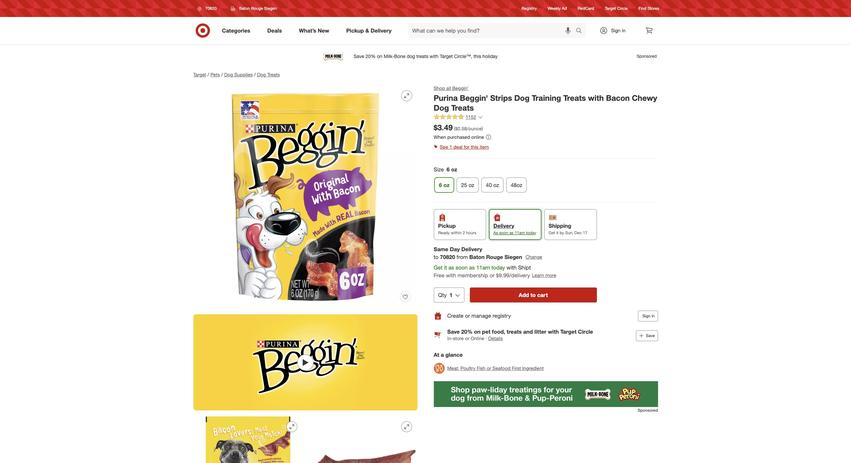 Task type: locate. For each thing, give the bounding box(es) containing it.
0 vertical spatial sign
[[612, 28, 621, 33]]

6
[[447, 166, 450, 173], [439, 182, 442, 189]]

soon right as on the right
[[500, 231, 509, 236]]

0 horizontal spatial it
[[444, 265, 447, 271]]

1152 link
[[434, 114, 483, 122]]

to inside button
[[531, 292, 536, 299]]

1 vertical spatial to
[[531, 292, 536, 299]]

0 horizontal spatial get
[[434, 265, 443, 271]]

0 horizontal spatial circle
[[579, 329, 594, 335]]

1 horizontal spatial in
[[652, 314, 656, 319]]

0 vertical spatial siegen
[[264, 6, 277, 11]]

0 horizontal spatial delivery
[[371, 27, 392, 34]]

delivery for same day delivery
[[462, 246, 483, 253]]

$3.49
[[434, 123, 453, 132]]

treats right training
[[564, 93, 587, 103]]

advertisement region
[[188, 48, 664, 65], [434, 382, 659, 408]]

circle
[[618, 6, 628, 11], [579, 329, 594, 335]]

cart
[[538, 292, 548, 299]]

siegen
[[264, 6, 277, 11], [505, 254, 523, 261]]

siegen inside dropdown button
[[264, 6, 277, 11]]

pet
[[482, 329, 491, 335]]

food,
[[492, 329, 506, 335]]

get up free
[[434, 265, 443, 271]]

a
[[441, 352, 444, 359]]

treats up 1152 link
[[452, 103, 474, 112]]

today up change
[[527, 231, 537, 236]]

2 horizontal spatial target
[[606, 6, 617, 11]]

1 horizontal spatial 6
[[447, 166, 450, 173]]

oz right 25
[[469, 182, 475, 189]]

purina beggin' strips dog training treats with bacon chewy dog treats, 3 of 11 image
[[193, 417, 303, 464]]

dec
[[575, 231, 582, 236]]

0 horizontal spatial target
[[193, 72, 206, 78]]

or down '20%'
[[466, 336, 470, 342]]

1 vertical spatial sign in
[[643, 314, 656, 319]]

sign in up "save" button
[[643, 314, 656, 319]]

6 down size
[[439, 182, 442, 189]]

or inside meat, poultry fish or seafood first ingredient button
[[487, 366, 492, 372]]

find stores
[[639, 6, 660, 11]]

save down sign in button
[[647, 333, 656, 339]]

delivery inside delivery as soon as 11am today
[[494, 223, 515, 230]]

save
[[448, 329, 460, 335], [647, 333, 656, 339]]

dog right pets link
[[224, 72, 233, 78]]

target inside save 20% on pet food, treats and litter with target circle in-store or online ∙ details
[[561, 329, 577, 335]]

get inside shipping get it by sun, dec 17
[[549, 231, 556, 236]]

0 vertical spatial baton
[[239, 6, 250, 11]]

1 vertical spatial 11am
[[477, 265, 490, 271]]

11am down the from baton rouge siegen at the right
[[477, 265, 490, 271]]

0 vertical spatial get
[[549, 231, 556, 236]]

with inside save 20% on pet food, treats and litter with target circle in-store or online ∙ details
[[548, 329, 559, 335]]

soon inside get it as soon as 11am today with shipt free with membership or $9.99/delivery learn more
[[456, 265, 468, 271]]

oz inside 40 oz link
[[494, 182, 499, 189]]

target right litter
[[561, 329, 577, 335]]

0 horizontal spatial soon
[[456, 265, 468, 271]]

details button
[[489, 336, 503, 342]]

1 vertical spatial pickup
[[439, 223, 456, 230]]

1 vertical spatial in
[[652, 314, 656, 319]]

70820
[[206, 6, 217, 11], [440, 254, 456, 261]]

to
[[434, 254, 439, 261], [531, 292, 536, 299]]

1 vertical spatial it
[[444, 265, 447, 271]]

from baton rouge siegen
[[457, 254, 523, 261]]

0 vertical spatial today
[[527, 231, 537, 236]]

1
[[450, 144, 453, 150], [450, 292, 453, 299]]

1 horizontal spatial delivery
[[462, 246, 483, 253]]

pickup
[[347, 27, 364, 34], [439, 223, 456, 230]]

1 vertical spatial sign
[[643, 314, 651, 319]]

free
[[434, 272, 445, 279]]

beggin' up the 1152
[[460, 93, 489, 103]]

6 oz link
[[435, 178, 454, 193]]

it
[[557, 231, 559, 236], [444, 265, 447, 271]]

beggin' right all
[[453, 85, 469, 91]]

)
[[482, 126, 483, 132]]

save inside save 20% on pet food, treats and litter with target circle in-store or online ∙ details
[[448, 329, 460, 335]]

or right "fish" at right
[[487, 366, 492, 372]]

1 horizontal spatial 11am
[[515, 231, 525, 236]]

pets
[[211, 72, 220, 78]]

qty
[[439, 292, 447, 299]]

0 horizontal spatial /
[[208, 72, 209, 78]]

soon down from
[[456, 265, 468, 271]]

1 horizontal spatial baton
[[470, 254, 485, 261]]

0 horizontal spatial save
[[448, 329, 460, 335]]

0 vertical spatial circle
[[618, 6, 628, 11]]

rouge up deals link
[[251, 6, 263, 11]]

25 oz link
[[457, 178, 479, 193]]

baton rouge siegen
[[239, 6, 277, 11]]

oz down size 6 oz
[[444, 182, 450, 189]]

0 vertical spatial pickup
[[347, 27, 364, 34]]

1 horizontal spatial today
[[527, 231, 537, 236]]

1 vertical spatial get
[[434, 265, 443, 271]]

1 horizontal spatial siegen
[[505, 254, 523, 261]]

1 1 from the top
[[450, 144, 453, 150]]

1 vertical spatial treats
[[564, 93, 587, 103]]

0 vertical spatial 11am
[[515, 231, 525, 236]]

rouge up get it as soon as 11am today with shipt free with membership or $9.99/delivery learn more
[[487, 254, 503, 261]]

oz for 6 oz
[[444, 182, 450, 189]]

hours
[[467, 231, 477, 236]]

image gallery element
[[193, 85, 418, 464]]

2 horizontal spatial delivery
[[494, 223, 515, 230]]

glance
[[446, 352, 463, 359]]

0 horizontal spatial sign in
[[612, 28, 626, 33]]

6 oz
[[439, 182, 450, 189]]

2 vertical spatial delivery
[[462, 246, 483, 253]]

2 horizontal spatial as
[[510, 231, 514, 236]]

baton rouge siegen button
[[227, 2, 282, 15]]

20%
[[462, 329, 473, 335]]

target circle
[[606, 6, 628, 11]]

soon inside delivery as soon as 11am today
[[500, 231, 509, 236]]

sign up "save" button
[[643, 314, 651, 319]]

siegen up shipt
[[505, 254, 523, 261]]

0 vertical spatial delivery
[[371, 27, 392, 34]]

delivery up as on the right
[[494, 223, 515, 230]]

dog
[[224, 72, 233, 78], [257, 72, 266, 78], [515, 93, 530, 103], [434, 103, 449, 112]]

70820 button
[[193, 2, 224, 15]]

delivery right &
[[371, 27, 392, 34]]

1 horizontal spatial it
[[557, 231, 559, 236]]

sign in down 'target circle' link
[[612, 28, 626, 33]]

1 horizontal spatial pickup
[[439, 223, 456, 230]]

delivery up from
[[462, 246, 483, 253]]

strips
[[491, 93, 513, 103]]

1 vertical spatial target
[[193, 72, 206, 78]]

0 vertical spatial treats
[[267, 72, 280, 78]]

1 vertical spatial today
[[492, 265, 506, 271]]

target left pets
[[193, 72, 206, 78]]

ready
[[439, 231, 450, 236]]

target inside 'target circle' link
[[606, 6, 617, 11]]

0 vertical spatial 1
[[450, 144, 453, 150]]

1 horizontal spatial target
[[561, 329, 577, 335]]

target up sign in link
[[606, 6, 617, 11]]

oz inside 25 oz link
[[469, 182, 475, 189]]

treats for training
[[564, 93, 587, 103]]

shipping
[[549, 223, 572, 230]]

what's
[[299, 27, 317, 34]]

baton right from
[[470, 254, 485, 261]]

purina beggin' strips dog training treats with bacon chewy dog treats, 1 of 11 image
[[193, 85, 418, 309]]

learn more button
[[532, 272, 557, 280]]

purina beggin' strips dog training treats with bacon chewy dog treats, 2 of 11, play video image
[[193, 315, 418, 411]]

0 horizontal spatial siegen
[[264, 6, 277, 11]]

baton up the categories link
[[239, 6, 250, 11]]

bacon
[[607, 93, 630, 103]]

1 vertical spatial soon
[[456, 265, 468, 271]]

1 vertical spatial 6
[[439, 182, 442, 189]]

1 horizontal spatial get
[[549, 231, 556, 236]]

0 horizontal spatial in
[[623, 28, 626, 33]]

1 vertical spatial circle
[[579, 329, 594, 335]]

for
[[464, 144, 470, 150]]

target link
[[193, 72, 206, 78]]

chewy
[[633, 93, 658, 103]]

delivery for pickup & delivery
[[371, 27, 392, 34]]

shop all beggin' purina beggin' strips dog training treats with bacon chewy dog treats
[[434, 85, 658, 112]]

1 horizontal spatial treats
[[452, 103, 474, 112]]

0 vertical spatial target
[[606, 6, 617, 11]]

get left by
[[549, 231, 556, 236]]

1 vertical spatial advertisement region
[[434, 382, 659, 408]]

1 horizontal spatial 70820
[[440, 254, 456, 261]]

in down 'target circle' link
[[623, 28, 626, 33]]

sun,
[[566, 231, 574, 236]]

with right litter
[[548, 329, 559, 335]]

treats
[[267, 72, 280, 78], [564, 93, 587, 103], [452, 103, 474, 112]]

1 horizontal spatial sign in
[[643, 314, 656, 319]]

0 horizontal spatial baton
[[239, 6, 250, 11]]

1 vertical spatial 1
[[450, 292, 453, 299]]

or down the from baton rouge siegen at the right
[[490, 272, 495, 279]]

0 vertical spatial sign in
[[612, 28, 626, 33]]

0 vertical spatial 70820
[[206, 6, 217, 11]]

1 vertical spatial baton
[[470, 254, 485, 261]]

group
[[433, 166, 659, 196]]

same day delivery
[[434, 246, 483, 253]]

shipt
[[519, 265, 531, 271]]

0 horizontal spatial sign
[[612, 28, 621, 33]]

2 horizontal spatial treats
[[564, 93, 587, 103]]

to down same
[[434, 254, 439, 261]]

pickup for ready
[[439, 223, 456, 230]]

training
[[532, 93, 562, 103]]

25
[[461, 182, 467, 189]]

same
[[434, 246, 449, 253]]

categories link
[[216, 23, 259, 38]]

0 horizontal spatial today
[[492, 265, 506, 271]]

oz
[[452, 166, 458, 173], [444, 182, 450, 189], [469, 182, 475, 189], [494, 182, 499, 189]]

/ left pets
[[208, 72, 209, 78]]

pickup left &
[[347, 27, 364, 34]]

as down to 70820
[[449, 265, 455, 271]]

1 vertical spatial beggin'
[[460, 93, 489, 103]]

0 vertical spatial it
[[557, 231, 559, 236]]

0 vertical spatial 6
[[447, 166, 450, 173]]

with right free
[[446, 272, 456, 279]]

save inside button
[[647, 333, 656, 339]]

0 horizontal spatial treats
[[267, 72, 280, 78]]

0 horizontal spatial pickup
[[347, 27, 364, 34]]

11am right as on the right
[[515, 231, 525, 236]]

it left by
[[557, 231, 559, 236]]

in inside button
[[652, 314, 656, 319]]

pickup inside pickup ready within 2 hours
[[439, 223, 456, 230]]

0 vertical spatial rouge
[[251, 6, 263, 11]]

1 inside see 1 deal for this item link
[[450, 144, 453, 150]]

oz right 40
[[494, 182, 499, 189]]

2 horizontal spatial /
[[254, 72, 256, 78]]

supplies
[[235, 72, 253, 78]]

/ right pets
[[221, 72, 223, 78]]

0 vertical spatial in
[[623, 28, 626, 33]]

it up free
[[444, 265, 447, 271]]

as up 'membership'
[[470, 265, 475, 271]]

find
[[639, 6, 647, 11]]

1 right see
[[450, 144, 453, 150]]

1 horizontal spatial to
[[531, 292, 536, 299]]

pickup for &
[[347, 27, 364, 34]]

2 vertical spatial target
[[561, 329, 577, 335]]

registry link
[[522, 6, 537, 11]]

2 1 from the top
[[450, 292, 453, 299]]

0 horizontal spatial rouge
[[251, 6, 263, 11]]

0 vertical spatial soon
[[500, 231, 509, 236]]

pickup up ready at the right
[[439, 223, 456, 230]]

siegen up deals
[[264, 6, 277, 11]]

meat, poultry fish or seafood first ingredient button
[[434, 361, 544, 376]]

as right as on the right
[[510, 231, 514, 236]]

0 horizontal spatial to
[[434, 254, 439, 261]]

0 vertical spatial beggin'
[[453, 85, 469, 91]]

ingredient
[[523, 366, 544, 372]]

/ right supplies
[[254, 72, 256, 78]]

1 horizontal spatial rouge
[[487, 254, 503, 261]]

delivery as soon as 11am today
[[494, 223, 537, 236]]

$0.58
[[456, 126, 467, 132]]

get it as soon as 11am today with shipt free with membership or $9.99/delivery learn more
[[434, 265, 557, 279]]

treats right supplies
[[267, 72, 280, 78]]

1 horizontal spatial soon
[[500, 231, 509, 236]]

1 vertical spatial delivery
[[494, 223, 515, 230]]

new
[[318, 27, 330, 34]]

or inside get it as soon as 11am today with shipt free with membership or $9.99/delivery learn more
[[490, 272, 495, 279]]

more
[[546, 273, 557, 279]]

sign down 'target circle' link
[[612, 28, 621, 33]]

1 horizontal spatial save
[[647, 333, 656, 339]]

see 1 deal for this item
[[440, 144, 489, 150]]

registry
[[493, 313, 511, 320]]

search
[[573, 28, 590, 35]]

in up "save" button
[[652, 314, 656, 319]]

1 horizontal spatial sign
[[643, 314, 651, 319]]

0 horizontal spatial 11am
[[477, 265, 490, 271]]

∙
[[486, 336, 487, 342]]

with left bacon
[[589, 93, 604, 103]]

on
[[474, 329, 481, 335]]

1 horizontal spatial /
[[221, 72, 223, 78]]

oz inside '6 oz' link
[[444, 182, 450, 189]]

meat,
[[448, 366, 460, 372]]

seafood
[[493, 366, 511, 372]]

to 70820
[[434, 254, 456, 261]]

today down the from baton rouge siegen at the right
[[492, 265, 506, 271]]

1 right the qty
[[450, 292, 453, 299]]

48oz link
[[507, 178, 527, 193]]

save up in-
[[448, 329, 460, 335]]

target for target / pets / dog supplies / dog treats
[[193, 72, 206, 78]]

6 right size
[[447, 166, 450, 173]]

11am
[[515, 231, 525, 236], [477, 265, 490, 271]]

to right add
[[531, 292, 536, 299]]

2 vertical spatial treats
[[452, 103, 474, 112]]

0 horizontal spatial 70820
[[206, 6, 217, 11]]



Task type: vqa. For each thing, say whether or not it's contained in the screenshot.


Task type: describe. For each thing, give the bounding box(es) containing it.
1152
[[466, 114, 477, 120]]

target circle link
[[606, 6, 628, 11]]

48oz
[[511, 182, 523, 189]]

pickup & delivery link
[[341, 23, 400, 38]]

0 vertical spatial advertisement region
[[188, 48, 664, 65]]

dog right the "strips"
[[515, 93, 530, 103]]

or inside save 20% on pet food, treats and litter with target circle in-store or online ∙ details
[[466, 336, 470, 342]]

baton inside dropdown button
[[239, 6, 250, 11]]

40
[[486, 182, 492, 189]]

size 6 oz
[[434, 166, 458, 173]]

weekly
[[548, 6, 561, 11]]

stores
[[648, 6, 660, 11]]

fish
[[477, 366, 486, 372]]

today inside delivery as soon as 11am today
[[527, 231, 537, 236]]

dog right supplies
[[257, 72, 266, 78]]

sponsored
[[638, 408, 659, 413]]

what's new link
[[293, 23, 338, 38]]

weekly ad
[[548, 6, 567, 11]]

search button
[[573, 23, 590, 39]]

add to cart
[[519, 292, 548, 299]]

0 horizontal spatial as
[[449, 265, 455, 271]]

save for save 20% on pet food, treats and litter with target circle in-store or online ∙ details
[[448, 329, 460, 335]]

with up $9.99/delivery
[[507, 265, 517, 271]]

1 for qty
[[450, 292, 453, 299]]

day
[[450, 246, 460, 253]]

shipping get it by sun, dec 17
[[549, 223, 588, 236]]

pets link
[[211, 72, 220, 78]]

1 horizontal spatial circle
[[618, 6, 628, 11]]

in-
[[448, 336, 453, 342]]

(
[[454, 126, 456, 132]]

circle inside save 20% on pet food, treats and litter with target circle in-store or online ∙ details
[[579, 329, 594, 335]]

change button
[[526, 254, 543, 261]]

see 1 deal for this item link
[[434, 143, 659, 152]]

add to cart button
[[470, 288, 597, 303]]

when purchased online
[[434, 134, 485, 140]]

target for target circle
[[606, 6, 617, 11]]

today inside get it as soon as 11am today with shipt free with membership or $9.99/delivery learn more
[[492, 265, 506, 271]]

1 / from the left
[[208, 72, 209, 78]]

save for save
[[647, 333, 656, 339]]

sign in button
[[639, 311, 659, 322]]

create
[[448, 313, 464, 320]]

details
[[489, 336, 503, 342]]

oz for 40 oz
[[494, 182, 499, 189]]

/ounce
[[467, 126, 482, 132]]

manage
[[472, 313, 492, 320]]

qty 1
[[439, 292, 453, 299]]

sign inside button
[[643, 314, 651, 319]]

from
[[457, 254, 468, 261]]

rouge inside dropdown button
[[251, 6, 263, 11]]

treats
[[507, 329, 522, 335]]

purina beggin' strips dog training treats with bacon chewy dog treats, 4 of 11 image
[[308, 417, 418, 464]]

40 oz link
[[482, 178, 504, 193]]

1 vertical spatial rouge
[[487, 254, 503, 261]]

purina
[[434, 93, 458, 103]]

70820 inside dropdown button
[[206, 6, 217, 11]]

as
[[494, 231, 499, 236]]

treats for dog
[[267, 72, 280, 78]]

at a glance
[[434, 352, 463, 359]]

see
[[440, 144, 449, 150]]

1 horizontal spatial as
[[470, 265, 475, 271]]

11am inside get it as soon as 11am today with shipt free with membership or $9.99/delivery learn more
[[477, 265, 490, 271]]

dog down purina
[[434, 103, 449, 112]]

2
[[463, 231, 465, 236]]

purchased
[[448, 134, 470, 140]]

17
[[583, 231, 588, 236]]

1 vertical spatial siegen
[[505, 254, 523, 261]]

deals link
[[262, 23, 291, 38]]

0 horizontal spatial 6
[[439, 182, 442, 189]]

store
[[453, 336, 464, 342]]

online
[[472, 134, 485, 140]]

by
[[560, 231, 565, 236]]

40 oz
[[486, 182, 499, 189]]

0 vertical spatial to
[[434, 254, 439, 261]]

group containing size
[[433, 166, 659, 196]]

learn
[[533, 273, 545, 279]]

pickup & delivery
[[347, 27, 392, 34]]

meat, poultry fish or seafood first ingredient
[[448, 366, 544, 372]]

when
[[434, 134, 446, 140]]

1 vertical spatial 70820
[[440, 254, 456, 261]]

weekly ad link
[[548, 6, 567, 11]]

oz for 25 oz
[[469, 182, 475, 189]]

oz right size
[[452, 166, 458, 173]]

3 / from the left
[[254, 72, 256, 78]]

2 / from the left
[[221, 72, 223, 78]]

or right 'create'
[[466, 313, 470, 320]]

save 20% on pet food, treats and litter with target circle in-store or online ∙ details
[[448, 329, 594, 342]]

what's new
[[299, 27, 330, 34]]

dog treats link
[[257, 72, 280, 78]]

$3.49 ( $0.58 /ounce )
[[434, 123, 483, 132]]

$9.99/delivery
[[497, 272, 531, 279]]

sign in inside button
[[643, 314, 656, 319]]

as inside delivery as soon as 11am today
[[510, 231, 514, 236]]

and
[[524, 329, 533, 335]]

within
[[451, 231, 462, 236]]

ad
[[562, 6, 567, 11]]

size
[[434, 166, 444, 173]]

registry
[[522, 6, 537, 11]]

with inside the shop all beggin' purina beggin' strips dog training treats with bacon chewy dog treats
[[589, 93, 604, 103]]

find stores link
[[639, 6, 660, 11]]

1 for see
[[450, 144, 453, 150]]

What can we help you find? suggestions appear below search field
[[409, 23, 578, 38]]

&
[[366, 27, 369, 34]]

it inside get it as soon as 11am today with shipt free with membership or $9.99/delivery learn more
[[444, 265, 447, 271]]

11am inside delivery as soon as 11am today
[[515, 231, 525, 236]]

get inside get it as soon as 11am today with shipt free with membership or $9.99/delivery learn more
[[434, 265, 443, 271]]

online
[[471, 336, 485, 342]]

it inside shipping get it by sun, dec 17
[[557, 231, 559, 236]]

target / pets / dog supplies / dog treats
[[193, 72, 280, 78]]

add
[[519, 292, 530, 299]]

deal
[[454, 144, 463, 150]]

create or manage registry
[[448, 313, 511, 320]]



